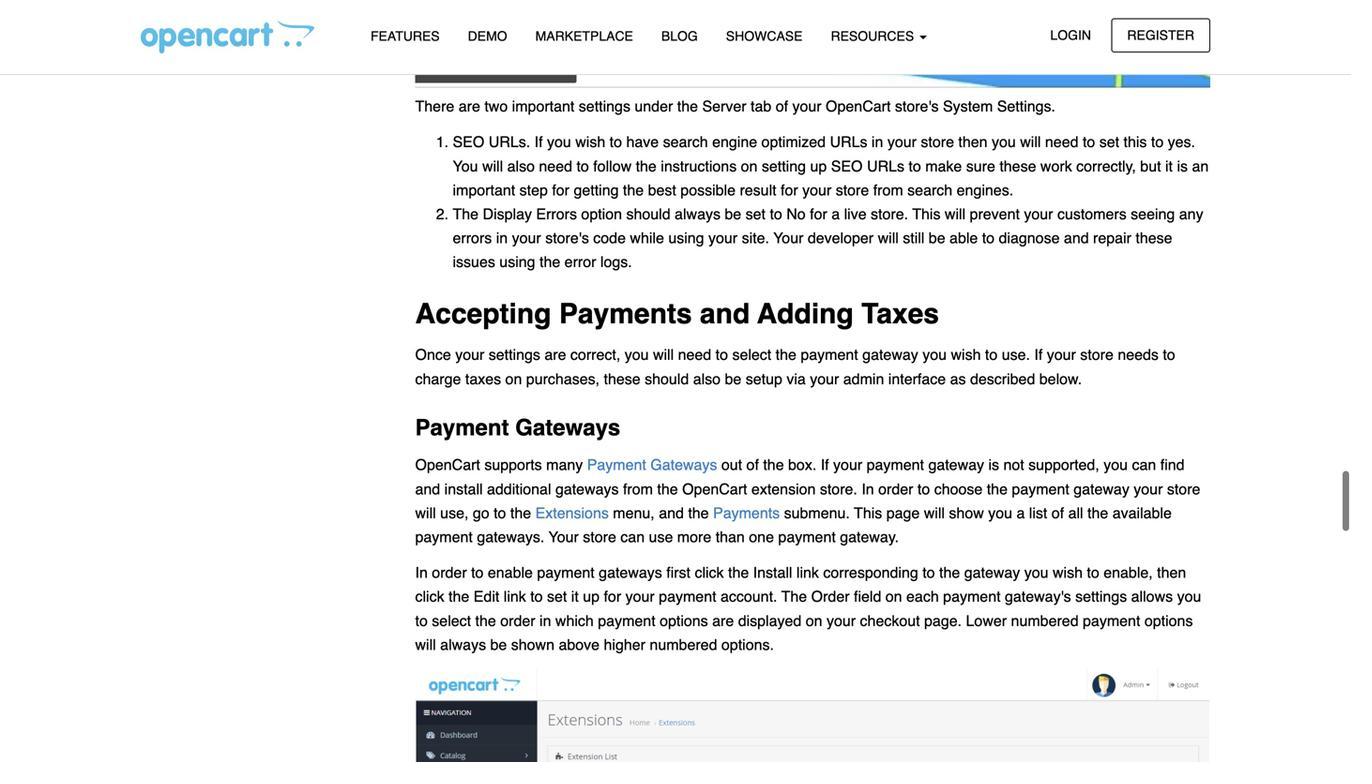 Task type: locate. For each thing, give the bounding box(es) containing it.
1 horizontal spatial numbered
[[1011, 612, 1079, 630]]

0 vertical spatial gateways
[[515, 415, 620, 441]]

optimized
[[761, 133, 826, 151]]

the right under
[[677, 98, 698, 115]]

payment up higher
[[598, 612, 655, 630]]

store's left system
[[895, 98, 939, 115]]

0 horizontal spatial opencart
[[415, 457, 480, 474]]

out of the box. if your payment gateway is not supported, you can find and install additional gateways from the opencart extension store. in order to choose the payment gateway your store will use, go to the
[[415, 457, 1200, 522]]

the up errors
[[453, 205, 479, 223]]

page.
[[924, 612, 962, 630]]

0 vertical spatial in
[[872, 133, 883, 151]]

these
[[1000, 157, 1036, 175], [1136, 229, 1172, 247], [604, 370, 640, 388]]

up down optimized
[[810, 157, 827, 175]]

2 horizontal spatial settings
[[1075, 588, 1127, 606]]

the up extensions menu, and the payments
[[657, 481, 678, 498]]

it up the which
[[571, 588, 579, 606]]

more
[[677, 529, 711, 546]]

payment down first
[[659, 588, 716, 606]]

0 horizontal spatial wish
[[575, 133, 605, 151]]

wish inside once your settings are correct, you will need to select the payment gateway you wish to use. if your store needs to charge taxes on purchases, these should also be setup via your admin interface as described below.
[[951, 346, 981, 364]]

then inside seo urls. if you wish to have search engine optimized urls in your store then you will need to set this to yes. you will also need to follow the instructions on setting up seo urls to make sure these work correctly, but it is an important step for getting the best possible result for your store from search engines. the display errors option should always be set to no for a live store. this will prevent your customers seeing any errors in your store's code while using your site. your developer will still be able to diagnose and repair these issues using the error logs.
[[958, 133, 988, 151]]

click left edit
[[415, 588, 444, 606]]

the down edit
[[475, 612, 496, 630]]

use.
[[1002, 346, 1030, 364]]

1 horizontal spatial your
[[773, 229, 804, 247]]

you
[[547, 133, 571, 151], [992, 133, 1016, 151], [625, 346, 649, 364], [922, 346, 947, 364], [1104, 457, 1128, 474], [988, 505, 1012, 522], [1024, 564, 1049, 582], [1177, 588, 1201, 606]]

2 horizontal spatial if
[[1034, 346, 1043, 364]]

1 vertical spatial using
[[499, 253, 535, 271]]

be inside in order to enable payment gateways first click the install link corresponding to the gateway you wish to enable, then click the edit link to set it up for your payment account. the order field on each payment gateway's settings allows you to select the order in which payment options are displayed on your checkout page. lower numbered payment options will always be shown above higher numbered options.
[[490, 636, 507, 654]]

you up gateway's
[[1024, 564, 1049, 582]]

of right tab
[[776, 98, 788, 115]]

set
[[1099, 133, 1119, 151], [746, 205, 766, 223], [547, 588, 567, 606]]

errors
[[453, 229, 492, 247]]

gateways inside in order to enable payment gateways first click the install link corresponding to the gateway you wish to enable, then click the edit link to set it up for your payment account. the order field on each payment gateway's settings allows you to select the order in which payment options are displayed on your checkout page. lower numbered payment options will always be shown above higher numbered options.
[[599, 564, 662, 582]]

using right issues
[[499, 253, 535, 271]]

also left the setup
[[693, 370, 721, 388]]

0 vertical spatial up
[[810, 157, 827, 175]]

also down urls.
[[507, 157, 535, 175]]

store. inside seo urls. if you wish to have search engine optimized urls in your store then you will need to set this to yes. you will also need to follow the instructions on setting up seo urls to make sure these work correctly, but it is an important step for getting the best possible result for your store from search engines. the display errors option should always be set to no for a live store. this will prevent your customers seeing any errors in your store's code while using your site. your developer will still be able to diagnose and repair these issues using the error logs.
[[871, 205, 908, 223]]

1 horizontal spatial using
[[668, 229, 704, 247]]

login
[[1050, 28, 1091, 43]]

these down correct,
[[604, 370, 640, 388]]

0 vertical spatial link
[[796, 564, 819, 582]]

on right taxes
[[505, 370, 522, 388]]

0 vertical spatial in
[[862, 481, 874, 498]]

gateway up the admin
[[862, 346, 918, 364]]

this inside submenu. this page will show you a list of all the available payment gateways. your store can use more than one payment gateway.
[[854, 505, 882, 522]]

the down not
[[987, 481, 1008, 498]]

1 horizontal spatial if
[[821, 457, 829, 474]]

1 horizontal spatial search
[[907, 181, 952, 199]]

click right first
[[695, 564, 724, 582]]

1 vertical spatial it
[[571, 588, 579, 606]]

payments up one
[[713, 505, 780, 522]]

your down extensions at the bottom
[[549, 529, 579, 546]]

0 horizontal spatial search
[[663, 133, 708, 151]]

store's down 'errors'
[[545, 229, 589, 247]]

0 horizontal spatial it
[[571, 588, 579, 606]]

1 horizontal spatial seo
[[831, 157, 863, 175]]

than
[[716, 529, 745, 546]]

search up the instructions
[[663, 133, 708, 151]]

from inside out of the box. if your payment gateway is not supported, you can find and install additional gateways from the opencart extension store. in order to choose the payment gateway your store will use, go to the
[[623, 481, 653, 498]]

need down accepting payments and adding taxes at top
[[678, 346, 711, 364]]

0 vertical spatial this
[[912, 205, 941, 223]]

1 vertical spatial important
[[453, 181, 515, 199]]

and left install
[[415, 481, 440, 498]]

the up more
[[688, 505, 709, 522]]

getting
[[574, 181, 619, 199]]

go
[[473, 505, 489, 522]]

is inside seo urls. if you wish to have search engine optimized urls in your store then you will need to set this to yes. you will also need to follow the instructions on setting up seo urls to make sure these work correctly, but it is an important step for getting the best possible result for your store from search engines. the display errors option should always be set to no for a live store. this will prevent your customers seeing any errors in your store's code while using your site. your developer will still be able to diagnose and repair these issues using the error logs.
[[1177, 157, 1188, 175]]

gateways down use
[[599, 564, 662, 582]]

1 vertical spatial store.
[[820, 481, 857, 498]]

1 vertical spatial up
[[583, 588, 600, 606]]

1 vertical spatial gateways
[[599, 564, 662, 582]]

shown
[[511, 636, 555, 654]]

2 vertical spatial these
[[604, 370, 640, 388]]

payments
[[559, 298, 692, 330], [713, 505, 780, 522]]

settings down enable,
[[1075, 588, 1127, 606]]

opencart down out
[[682, 481, 747, 498]]

0 horizontal spatial can
[[620, 529, 645, 546]]

and down customers at the right top
[[1064, 229, 1089, 247]]

these inside once your settings are correct, you will need to select the payment gateway you wish to use. if your store needs to charge taxes on purchases, these should also be setup via your admin interface as described below.
[[604, 370, 640, 388]]

you right correct,
[[625, 346, 649, 364]]

diagnose
[[999, 229, 1060, 247]]

features
[[371, 29, 440, 44]]

0 vertical spatial is
[[1177, 157, 1188, 175]]

options
[[660, 612, 708, 630], [1144, 612, 1193, 630]]

order up the "page"
[[878, 481, 913, 498]]

1 vertical spatial gateways
[[650, 457, 717, 474]]

gateway's
[[1005, 588, 1071, 606]]

will inside submenu. this page will show you a list of all the available payment gateways. your store can use more than one payment gateway.
[[924, 505, 945, 522]]

0 horizontal spatial from
[[623, 481, 653, 498]]

this up still
[[912, 205, 941, 223]]

have
[[626, 133, 659, 151]]

then up sure
[[958, 133, 988, 151]]

this
[[912, 205, 941, 223], [854, 505, 882, 522]]

1 vertical spatial click
[[415, 588, 444, 606]]

1 vertical spatial select
[[432, 612, 471, 630]]

taxes
[[465, 370, 501, 388]]

2 vertical spatial set
[[547, 588, 567, 606]]

0 vertical spatial are
[[459, 98, 480, 115]]

you right allows
[[1177, 588, 1201, 606]]

extensions link
[[535, 505, 609, 522]]

settings left under
[[579, 98, 630, 115]]

payments up correct,
[[559, 298, 692, 330]]

you right urls.
[[547, 133, 571, 151]]

which
[[555, 612, 594, 630]]

payment
[[415, 415, 509, 441], [587, 457, 646, 474]]

0 horizontal spatial need
[[539, 157, 572, 175]]

opencart supports many payment gateways
[[415, 457, 717, 474]]

urls
[[830, 133, 867, 151], [867, 157, 904, 175]]

using right while
[[668, 229, 704, 247]]

0 vertical spatial then
[[958, 133, 988, 151]]

best
[[648, 181, 676, 199]]

1 horizontal spatial these
[[1000, 157, 1036, 175]]

store left needs
[[1080, 346, 1114, 364]]

always down possible
[[675, 205, 721, 223]]

1 horizontal spatial click
[[695, 564, 724, 582]]

1 vertical spatial seo
[[831, 157, 863, 175]]

store. up 'submenu.' on the right
[[820, 481, 857, 498]]

1 vertical spatial wish
[[951, 346, 981, 364]]

be
[[725, 205, 741, 223], [929, 229, 945, 247], [725, 370, 741, 388], [490, 636, 507, 654]]

payment gateways link
[[587, 457, 717, 474]]

1 horizontal spatial can
[[1132, 457, 1156, 474]]

will inside in order to enable payment gateways first click the install link corresponding to the gateway you wish to enable, then click the edit link to set it up for your payment account. the order field on each payment gateway's settings allows you to select the order in which payment options are displayed on your checkout page. lower numbered payment options will always be shown above higher numbered options.
[[415, 636, 436, 654]]

1 vertical spatial is
[[988, 457, 999, 474]]

setup
[[746, 370, 782, 388]]

your
[[792, 98, 822, 115], [887, 133, 917, 151], [802, 181, 832, 199], [1024, 205, 1053, 223], [512, 229, 541, 247], [708, 229, 738, 247], [455, 346, 484, 364], [1047, 346, 1076, 364], [810, 370, 839, 388], [833, 457, 862, 474], [1134, 481, 1163, 498], [625, 588, 655, 606], [827, 612, 856, 630]]

0 horizontal spatial of
[[746, 457, 759, 474]]

in inside out of the box. if your payment gateway is not supported, you can find and install additional gateways from the opencart extension store. in order to choose the payment gateway your store will use, go to the
[[862, 481, 874, 498]]

1 vertical spatial if
[[1034, 346, 1043, 364]]

gateways
[[555, 481, 619, 498], [599, 564, 662, 582]]

opencart up install
[[415, 457, 480, 474]]

0 horizontal spatial also
[[507, 157, 535, 175]]

edit
[[474, 588, 499, 606]]

1 horizontal spatial a
[[1017, 505, 1025, 522]]

the up via
[[776, 346, 796, 364]]

will inside out of the box. if your payment gateway is not supported, you can find and install additional gateways from the opencart extension store. in order to choose the payment gateway your store will use, go to the
[[415, 505, 436, 522]]

be right still
[[929, 229, 945, 247]]

will inside once your settings are correct, you will need to select the payment gateway you wish to use. if your store needs to charge taxes on purchases, these should also be setup via your admin interface as described below.
[[653, 346, 674, 364]]

opencart inside out of the box. if your payment gateway is not supported, you can find and install additional gateways from the opencart extension store. in order to choose the payment gateway your store will use, go to the
[[682, 481, 747, 498]]

store inside out of the box. if your payment gateway is not supported, you can find and install additional gateways from the opencart extension store. in order to choose the payment gateway your store will use, go to the
[[1167, 481, 1200, 498]]

seo up live
[[831, 157, 863, 175]]

1 horizontal spatial order
[[500, 612, 535, 630]]

need up work
[[1045, 133, 1078, 151]]

1 vertical spatial are
[[544, 346, 566, 364]]

1 horizontal spatial store's
[[895, 98, 939, 115]]

this
[[1124, 133, 1147, 151]]

1 horizontal spatial also
[[693, 370, 721, 388]]

1 horizontal spatial payment
[[587, 457, 646, 474]]

sure
[[966, 157, 995, 175]]

click
[[695, 564, 724, 582], [415, 588, 444, 606]]

0 vertical spatial it
[[1165, 157, 1173, 175]]

2 horizontal spatial set
[[1099, 133, 1119, 151]]

store's inside seo urls. if you wish to have search engine optimized urls in your store then you will need to set this to yes. you will also need to follow the instructions on setting up seo urls to make sure these work correctly, but it is an important step for getting the best possible result for your store from search engines. the display errors option should always be set to no for a live store. this will prevent your customers seeing any errors in your store's code while using your site. your developer will still be able to diagnose and repair these issues using the error logs.
[[545, 229, 589, 247]]

up up the which
[[583, 588, 600, 606]]

you right supported,
[[1104, 457, 1128, 474]]

gateway inside once your settings are correct, you will need to select the payment gateway you wish to use. if your store needs to charge taxes on purchases, these should also be setup via your admin interface as described below.
[[862, 346, 918, 364]]

to
[[610, 133, 622, 151], [1083, 133, 1095, 151], [1151, 133, 1164, 151], [576, 157, 589, 175], [909, 157, 921, 175], [770, 205, 782, 223], [982, 229, 995, 247], [716, 346, 728, 364], [985, 346, 998, 364], [1163, 346, 1175, 364], [918, 481, 930, 498], [494, 505, 506, 522], [471, 564, 484, 582], [922, 564, 935, 582], [1087, 564, 1099, 582], [530, 588, 543, 606], [415, 612, 428, 630]]

payment up list
[[1012, 481, 1069, 498]]

gateway inside in order to enable payment gateways first click the install link corresponding to the gateway you wish to enable, then click the edit link to set it up for your payment account. the order field on each payment gateway's settings allows you to select the order in which payment options are displayed on your checkout page. lower numbered payment options will always be shown above higher numbered options.
[[964, 564, 1020, 582]]

from inside seo urls. if you wish to have search engine optimized urls in your store then you will need to set this to yes. you will also need to follow the instructions on setting up seo urls to make sure these work correctly, but it is an important step for getting the best possible result for your store from search engines. the display errors option should always be set to no for a live store. this will prevent your customers seeing any errors in your store's code while using your site. your developer will still be able to diagnose and repair these issues using the error logs.
[[873, 181, 903, 199]]

store.
[[871, 205, 908, 223], [820, 481, 857, 498]]

1 vertical spatial this
[[854, 505, 882, 522]]

wish inside in order to enable payment gateways first click the install link corresponding to the gateway you wish to enable, then click the edit link to set it up for your payment account. the order field on each payment gateway's settings allows you to select the order in which payment options are displayed on your checkout page. lower numbered payment options will always be shown above higher numbered options.
[[1053, 564, 1083, 582]]

then inside in order to enable payment gateways first click the install link corresponding to the gateway you wish to enable, then click the edit link to set it up for your payment account. the order field on each payment gateway's settings allows you to select the order in which payment options are displayed on your checkout page. lower numbered payment options will always be shown above higher numbered options.
[[1157, 564, 1186, 582]]

options down first
[[660, 612, 708, 630]]

2 vertical spatial order
[[500, 612, 535, 630]]

blog link
[[647, 20, 712, 53]]

link up order at bottom right
[[796, 564, 819, 582]]

important right two
[[512, 98, 575, 115]]

once
[[415, 346, 451, 364]]

set up the which
[[547, 588, 567, 606]]

0 vertical spatial also
[[507, 157, 535, 175]]

always inside seo urls. if you wish to have search engine optimized urls in your store then you will need to set this to yes. you will also need to follow the instructions on setting up seo urls to make sure these work correctly, but it is an important step for getting the best possible result for your store from search engines. the display errors option should always be set to no for a live store. this will prevent your customers seeing any errors in your store's code while using your site. your developer will still be able to diagnose and repair these issues using the error logs.
[[675, 205, 721, 223]]

1 vertical spatial can
[[620, 529, 645, 546]]

0 horizontal spatial always
[[440, 636, 486, 654]]

extensions payment page image
[[415, 669, 1210, 763]]

developer
[[808, 229, 874, 247]]

the left best
[[623, 181, 644, 199]]

should down accepting payments and adding taxes at top
[[645, 370, 689, 388]]

from
[[873, 181, 903, 199], [623, 481, 653, 498]]

0 vertical spatial if
[[534, 133, 543, 151]]

0 horizontal spatial click
[[415, 588, 444, 606]]

for right the no
[[810, 205, 827, 223]]

0 horizontal spatial gateways
[[515, 415, 620, 441]]

gateways up the 'opencart supports many payment gateways'
[[515, 415, 620, 441]]

search
[[663, 133, 708, 151], [907, 181, 952, 199]]

on inside once your settings are correct, you will need to select the payment gateway you wish to use. if your store needs to charge taxes on purchases, these should also be setup via your admin interface as described below.
[[505, 370, 522, 388]]

gateways
[[515, 415, 620, 441], [650, 457, 717, 474]]

supported,
[[1028, 457, 1099, 474]]

store inside once your settings are correct, you will need to select the payment gateway you wish to use. if your store needs to charge taxes on purchases, these should also be setup via your admin interface as described below.
[[1080, 346, 1114, 364]]

0 horizontal spatial store's
[[545, 229, 589, 247]]

it inside in order to enable payment gateways first click the install link corresponding to the gateway you wish to enable, then click the edit link to set it up for your payment account. the order field on each payment gateway's settings allows you to select the order in which payment options are displayed on your checkout page. lower numbered payment options will always be shown above higher numbered options.
[[571, 588, 579, 606]]

payment up menu, in the left bottom of the page
[[587, 457, 646, 474]]

then
[[958, 133, 988, 151], [1157, 564, 1186, 582]]

is inside out of the box. if your payment gateway is not supported, you can find and install additional gateways from the opencart extension store. in order to choose the payment gateway your store will use, go to the
[[988, 457, 999, 474]]

all
[[1068, 505, 1083, 522]]

0 horizontal spatial a
[[831, 205, 840, 223]]

follow
[[593, 157, 632, 175]]

make
[[925, 157, 962, 175]]

select inside in order to enable payment gateways first click the install link corresponding to the gateway you wish to enable, then click the edit link to set it up for your payment account. the order field on each payment gateway's settings allows you to select the order in which payment options are displayed on your checkout page. lower numbered payment options will always be shown above higher numbered options.
[[432, 612, 471, 630]]

in inside in order to enable payment gateways first click the install link corresponding to the gateway you wish to enable, then click the edit link to set it up for your payment account. the order field on each payment gateway's settings allows you to select the order in which payment options are displayed on your checkout page. lower numbered payment options will always be shown above higher numbered options.
[[539, 612, 551, 630]]

0 vertical spatial click
[[695, 564, 724, 582]]

store down extensions at the bottom
[[583, 529, 616, 546]]

of inside submenu. this page will show you a list of all the available payment gateways. your store can use more than one payment gateway.
[[1052, 505, 1064, 522]]

a left live
[[831, 205, 840, 223]]

link down the enable
[[504, 588, 526, 606]]

store. up still
[[871, 205, 908, 223]]

in order to enable payment gateways first click the install link corresponding to the gateway you wish to enable, then click the edit link to set it up for your payment account. the order field on each payment gateway's settings allows you to select the order in which payment options are displayed on your checkout page. lower numbered payment options will always be shown above higher numbered options.
[[415, 564, 1201, 654]]

blog
[[661, 29, 698, 44]]

the inside in order to enable payment gateways first click the install link corresponding to the gateway you wish to enable, then click the edit link to set it up for your payment account. the order field on each payment gateway's settings allows you to select the order in which payment options are displayed on your checkout page. lower numbered payment options will always be shown above higher numbered options.
[[781, 588, 807, 606]]

options down allows
[[1144, 612, 1193, 630]]

result
[[740, 181, 776, 199]]

store down find
[[1167, 481, 1200, 498]]

it right but
[[1165, 157, 1173, 175]]

the inside seo urls. if you wish to have search engine optimized urls in your store then you will need to set this to yes. you will also need to follow the instructions on setting up seo urls to make sure these work correctly, but it is an important step for getting the best possible result for your store from search engines. the display errors option should always be set to no for a live store. this will prevent your customers seeing any errors in your store's code while using your site. your developer will still be able to diagnose and repair these issues using the error logs.
[[453, 205, 479, 223]]

are up purchases,
[[544, 346, 566, 364]]

0 horizontal spatial in
[[496, 229, 508, 247]]

order inside out of the box. if your payment gateway is not supported, you can find and install additional gateways from the opencart extension store. in order to choose the payment gateway your store will use, go to the
[[878, 481, 913, 498]]

2 vertical spatial in
[[539, 612, 551, 630]]

wish up gateway's
[[1053, 564, 1083, 582]]

no
[[786, 205, 806, 223]]

a inside seo urls. if you wish to have search engine optimized urls in your store then you will need to set this to yes. you will also need to follow the instructions on setting up seo urls to make sure these work correctly, but it is an important step for getting the best possible result for your store from search engines. the display errors option should always be set to no for a live store. this will prevent your customers seeing any errors in your store's code while using your site. your developer will still be able to diagnose and repair these issues using the error logs.
[[831, 205, 840, 223]]

additional
[[487, 481, 551, 498]]

0 horizontal spatial using
[[499, 253, 535, 271]]

payments link
[[713, 505, 784, 522]]

2 vertical spatial wish
[[1053, 564, 1083, 582]]

1 vertical spatial need
[[539, 157, 572, 175]]

0 horizontal spatial options
[[660, 612, 708, 630]]

0 horizontal spatial settings
[[489, 346, 540, 364]]

settings up taxes
[[489, 346, 540, 364]]

is left not
[[988, 457, 999, 474]]

you inside out of the box. if your payment gateway is not supported, you can find and install additional gateways from the opencart extension store. in order to choose the payment gateway your store will use, go to the
[[1104, 457, 1128, 474]]

any
[[1179, 205, 1203, 223]]

1 horizontal spatial opencart
[[682, 481, 747, 498]]

and
[[1064, 229, 1089, 247], [700, 298, 750, 330], [415, 481, 440, 498], [659, 505, 684, 522]]

a left list
[[1017, 505, 1025, 522]]

set inside in order to enable payment gateways first click the install link corresponding to the gateway you wish to enable, then click the edit link to set it up for your payment account. the order field on each payment gateway's settings allows you to select the order in which payment options are displayed on your checkout page. lower numbered payment options will always be shown above higher numbered options.
[[547, 588, 567, 606]]

account.
[[721, 588, 777, 606]]

enable
[[488, 564, 533, 582]]

seeing
[[1131, 205, 1175, 223]]

the inside submenu. this page will show you a list of all the available payment gateways. your store can use more than one payment gateway.
[[1087, 505, 1108, 522]]

numbered down gateway's
[[1011, 612, 1079, 630]]

gateways up extensions link
[[555, 481, 619, 498]]

0 horizontal spatial link
[[504, 588, 526, 606]]

important
[[512, 98, 575, 115], [453, 181, 515, 199]]

0 horizontal spatial your
[[549, 529, 579, 546]]

0 vertical spatial using
[[668, 229, 704, 247]]

for up higher
[[604, 588, 621, 606]]

2 horizontal spatial of
[[1052, 505, 1064, 522]]

0 vertical spatial set
[[1099, 133, 1119, 151]]

0 vertical spatial order
[[878, 481, 913, 498]]

0 vertical spatial a
[[831, 205, 840, 223]]

2 horizontal spatial wish
[[1053, 564, 1083, 582]]

this up gateway.
[[854, 505, 882, 522]]

0 vertical spatial gateways
[[555, 481, 619, 498]]

settings inside once your settings are correct, you will need to select the payment gateway you wish to use. if your store needs to charge taxes on purchases, these should also be setup via your admin interface as described below.
[[489, 346, 540, 364]]

payment down 'use,'
[[415, 529, 473, 546]]

up inside in order to enable payment gateways first click the install link corresponding to the gateway you wish to enable, then click the edit link to set it up for your payment account. the order field on each payment gateway's settings allows you to select the order in which payment options are displayed on your checkout page. lower numbered payment options will always be shown above higher numbered options.
[[583, 588, 600, 606]]

0 vertical spatial these
[[1000, 157, 1036, 175]]

needs
[[1118, 346, 1159, 364]]

0 vertical spatial can
[[1132, 457, 1156, 474]]

order
[[811, 588, 850, 606]]

of inside out of the box. if your payment gateway is not supported, you can find and install additional gateways from the opencart extension store. in order to choose the payment gateway your store will use, go to the
[[746, 457, 759, 474]]

0 horizontal spatial these
[[604, 370, 640, 388]]

1 horizontal spatial is
[[1177, 157, 1188, 175]]

up inside seo urls. if you wish to have search engine optimized urls in your store then you will need to set this to yes. you will also need to follow the instructions on setting up seo urls to make sure these work correctly, but it is an important step for getting the best possible result for your store from search engines. the display errors option should always be set to no for a live store. this will prevent your customers seeing any errors in your store's code while using your site. your developer will still be able to diagnose and repair these issues using the error logs.
[[810, 157, 827, 175]]

be inside once your settings are correct, you will need to select the payment gateway you wish to use. if your store needs to charge taxes on purchases, these should also be setup via your admin interface as described below.
[[725, 370, 741, 388]]

1 vertical spatial opencart
[[415, 457, 480, 474]]

your down the no
[[773, 229, 804, 247]]

payment
[[801, 346, 858, 364], [867, 457, 924, 474], [1012, 481, 1069, 498], [415, 529, 473, 546], [778, 529, 836, 546], [537, 564, 595, 582], [659, 588, 716, 606], [943, 588, 1001, 606], [598, 612, 655, 630], [1083, 612, 1140, 630]]

if right urls.
[[534, 133, 543, 151]]

using
[[668, 229, 704, 247], [499, 253, 535, 271]]

0 horizontal spatial select
[[432, 612, 471, 630]]

settings inside in order to enable payment gateways first click the install link corresponding to the gateway you wish to enable, then click the edit link to set it up for your payment account. the order field on each payment gateway's settings allows you to select the order in which payment options are displayed on your checkout page. lower numbered payment options will always be shown above higher numbered options.
[[1075, 588, 1127, 606]]

then up allows
[[1157, 564, 1186, 582]]

displayed
[[738, 612, 802, 630]]

search down the "make"
[[907, 181, 952, 199]]

1 vertical spatial settings
[[489, 346, 540, 364]]

in up shown
[[539, 612, 551, 630]]

1 horizontal spatial up
[[810, 157, 827, 175]]

prevent
[[970, 205, 1020, 223]]

if right use.
[[1034, 346, 1043, 364]]

the down install
[[781, 588, 807, 606]]

show
[[949, 505, 984, 522]]

payment up via
[[801, 346, 858, 364]]

if inside seo urls. if you wish to have search engine optimized urls in your store then you will need to set this to yes. you will also need to follow the instructions on setting up seo urls to make sure these work correctly, but it is an important step for getting the best possible result for your store from search engines. the display errors option should always be set to no for a live store. this will prevent your customers seeing any errors in your store's code while using your site. your developer will still be able to diagnose and repair these issues using the error logs.
[[534, 133, 543, 151]]

and up use
[[659, 505, 684, 522]]

for inside in order to enable payment gateways first click the install link corresponding to the gateway you wish to enable, then click the edit link to set it up for your payment account. the order field on each payment gateway's settings allows you to select the order in which payment options are displayed on your checkout page. lower numbered payment options will always be shown above higher numbered options.
[[604, 588, 621, 606]]

two
[[484, 98, 508, 115]]

0 vertical spatial from
[[873, 181, 903, 199]]

gateway up lower
[[964, 564, 1020, 582]]

in up gateway.
[[862, 481, 874, 498]]

for up 'errors'
[[552, 181, 570, 199]]

0 vertical spatial should
[[626, 205, 670, 223]]

0 vertical spatial the
[[453, 205, 479, 223]]

in right optimized
[[872, 133, 883, 151]]

1 horizontal spatial in
[[862, 481, 874, 498]]

store's
[[895, 98, 939, 115], [545, 229, 589, 247]]

2 options from the left
[[1144, 612, 1193, 630]]



Task type: describe. For each thing, give the bounding box(es) containing it.
be down possible
[[725, 205, 741, 223]]

enable,
[[1104, 564, 1153, 582]]

gateways inside out of the box. if your payment gateway is not supported, you can find and install additional gateways from the opencart extension store. in order to choose the payment gateway your store will use, go to the
[[555, 481, 619, 498]]

0 horizontal spatial payments
[[559, 298, 692, 330]]

and inside out of the box. if your payment gateway is not supported, you can find and install additional gateways from the opencart extension store. in order to choose the payment gateway your store will use, go to the
[[415, 481, 440, 498]]

settings.
[[997, 98, 1055, 115]]

correctly,
[[1076, 157, 1136, 175]]

the up page.
[[939, 564, 960, 582]]

options.
[[721, 636, 774, 654]]

an
[[1192, 157, 1209, 175]]

site.
[[742, 229, 769, 247]]

if inside once your settings are correct, you will need to select the payment gateway you wish to use. if your store needs to charge taxes on purchases, these should also be setup via your admin interface as described below.
[[1034, 346, 1043, 364]]

engines.
[[957, 181, 1013, 199]]

1 vertical spatial numbered
[[650, 636, 717, 654]]

out
[[721, 457, 742, 474]]

on inside seo urls. if you wish to have search engine optimized urls in your store then you will need to set this to yes. you will also need to follow the instructions on setting up seo urls to make sure these work correctly, but it is an important step for getting the best possible result for your store from search engines. the display errors option should always be set to no for a live store. this will prevent your customers seeing any errors in your store's code while using your site. your developer will still be able to diagnose and repair these issues using the error logs.
[[741, 157, 758, 175]]

option
[[581, 205, 622, 223]]

wish inside seo urls. if you wish to have search engine optimized urls in your store then you will need to set this to yes. you will also need to follow the instructions on setting up seo urls to make sure these work correctly, but it is an important step for getting the best possible result for your store from search engines. the display errors option should always be set to no for a live store. this will prevent your customers seeing any errors in your store's code while using your site. your developer will still be able to diagnose and repair these issues using the error logs.
[[575, 133, 605, 151]]

admin
[[843, 370, 884, 388]]

there are two important settings under the server tab of your opencart store's system settings.
[[415, 98, 1055, 115]]

field
[[854, 588, 881, 606]]

taxes
[[861, 298, 939, 330]]

display
[[483, 205, 532, 223]]

the left edit
[[449, 588, 469, 606]]

each
[[906, 588, 939, 606]]

correct,
[[570, 346, 620, 364]]

0 vertical spatial store's
[[895, 98, 939, 115]]

important inside seo urls. if you wish to have search engine optimized urls in your store then you will need to set this to yes. you will also need to follow the instructions on setting up seo urls to make sure these work correctly, but it is an important step for getting the best possible result for your store from search engines. the display errors option should always be set to no for a live store. this will prevent your customers seeing any errors in your store's code while using your site. your developer will still be able to diagnose and repair these issues using the error logs.
[[453, 181, 515, 199]]

payment down 'submenu.' on the right
[[778, 529, 836, 546]]

1 horizontal spatial of
[[776, 98, 788, 115]]

engine
[[712, 133, 757, 151]]

repair
[[1093, 229, 1131, 247]]

many
[[546, 457, 583, 474]]

gateway.
[[840, 529, 899, 546]]

and inside seo urls. if you wish to have search engine optimized urls in your store then you will need to set this to yes. you will also need to follow the instructions on setting up seo urls to make sure these work correctly, but it is an important step for getting the best possible result for your store from search engines. the display errors option should always be set to no for a live store. this will prevent your customers seeing any errors in your store's code while using your site. your developer will still be able to diagnose and repair these issues using the error logs.
[[1064, 229, 1089, 247]]

the inside once your settings are correct, you will need to select the payment gateway you wish to use. if your store needs to charge taxes on purchases, these should also be setup via your admin interface as described below.
[[776, 346, 796, 364]]

seo urls. if you wish to have search engine optimized urls in your store then you will need to set this to yes. you will also need to follow the instructions on setting up seo urls to make sure these work correctly, but it is an important step for getting the best possible result for your store from search engines. the display errors option should always be set to no for a live store. this will prevent your customers seeing any errors in your store's code while using your site. your developer will still be able to diagnose and repair these issues using the error logs.
[[453, 133, 1209, 271]]

list
[[1029, 505, 1047, 522]]

you up sure
[[992, 133, 1016, 151]]

also inside once your settings are correct, you will need to select the payment gateway you wish to use. if your store needs to charge taxes on purchases, these should also be setup via your admin interface as described below.
[[693, 370, 721, 388]]

register link
[[1111, 18, 1210, 52]]

accepting payments and adding taxes
[[415, 298, 939, 330]]

login link
[[1034, 18, 1107, 52]]

the down have in the top left of the page
[[636, 157, 657, 175]]

0 vertical spatial important
[[512, 98, 575, 115]]

still
[[903, 229, 924, 247]]

find
[[1160, 457, 1185, 474]]

your inside submenu. this page will show you a list of all the available payment gateways. your store can use more than one payment gateway.
[[549, 529, 579, 546]]

opencart - open source shopping cart solution image
[[141, 20, 314, 53]]

submenu.
[[784, 505, 850, 522]]

marketplace link
[[521, 20, 647, 53]]

use,
[[440, 505, 469, 522]]

above
[[559, 636, 600, 654]]

available
[[1112, 505, 1172, 522]]

adding
[[757, 298, 854, 330]]

0 vertical spatial settings
[[579, 98, 630, 115]]

payment up the "page"
[[867, 457, 924, 474]]

resources
[[831, 29, 918, 44]]

extension
[[751, 481, 816, 498]]

can inside submenu. this page will show you a list of all the available payment gateways. your store can use more than one payment gateway.
[[620, 529, 645, 546]]

on up checkout
[[885, 588, 902, 606]]

but
[[1140, 157, 1161, 175]]

in inside in order to enable payment gateways first click the install link corresponding to the gateway you wish to enable, then click the edit link to set it up for your payment account. the order field on each payment gateway's settings allows you to select the order in which payment options are displayed on your checkout page. lower numbered payment options will always be shown above higher numbered options.
[[415, 564, 428, 582]]

payment up the which
[[537, 564, 595, 582]]

also inside seo urls. if you wish to have search engine optimized urls in your store then you will need to set this to yes. you will also need to follow the instructions on setting up seo urls to make sure these work correctly, but it is an important step for getting the best possible result for your store from search engines. the display errors option should always be set to no for a live store. this will prevent your customers seeing any errors in your store's code while using your site. your developer will still be able to diagnose and repair these issues using the error logs.
[[507, 157, 535, 175]]

1 vertical spatial link
[[504, 588, 526, 606]]

can inside out of the box. if your payment gateway is not supported, you can find and install additional gateways from the opencart extension store. in order to choose the payment gateway your store will use, go to the
[[1132, 457, 1156, 474]]

1 vertical spatial payment
[[587, 457, 646, 474]]

2 horizontal spatial these
[[1136, 229, 1172, 247]]

always inside in order to enable payment gateways first click the install link corresponding to the gateway you wish to enable, then click the edit link to set it up for your payment account. the order field on each payment gateway's settings allows you to select the order in which payment options are displayed on your checkout page. lower numbered payment options will always be shown above higher numbered options.
[[440, 636, 486, 654]]

work
[[1040, 157, 1072, 175]]

demo link
[[454, 20, 521, 53]]

you
[[453, 157, 478, 175]]

0 vertical spatial opencart
[[826, 98, 891, 115]]

the left the "error"
[[539, 253, 560, 271]]

store up live
[[836, 181, 869, 199]]

0 horizontal spatial are
[[459, 98, 480, 115]]

payment gateways
[[415, 415, 620, 441]]

should inside once your settings are correct, you will need to select the payment gateway you wish to use. if your store needs to charge taxes on purchases, these should also be setup via your admin interface as described below.
[[645, 370, 689, 388]]

this inside seo urls. if you wish to have search engine optimized urls in your store then you will need to set this to yes. you will also need to follow the instructions on setting up seo urls to make sure these work correctly, but it is an important step for getting the best possible result for your store from search engines. the display errors option should always be set to no for a live store. this will prevent your customers seeing any errors in your store's code while using your site. your developer will still be able to diagnose and repair these issues using the error logs.
[[912, 205, 941, 223]]

accepting
[[415, 298, 551, 330]]

and up the setup
[[700, 298, 750, 330]]

allows
[[1131, 588, 1173, 606]]

1 horizontal spatial gateways
[[650, 457, 717, 474]]

0 vertical spatial need
[[1045, 133, 1078, 151]]

for down setting
[[781, 181, 798, 199]]

gateway up all
[[1074, 481, 1129, 498]]

1 options from the left
[[660, 612, 708, 630]]

marketplace
[[535, 29, 633, 44]]

the down additional in the bottom of the page
[[510, 505, 531, 522]]

you inside submenu. this page will show you a list of all the available payment gateways. your store can use more than one payment gateway.
[[988, 505, 1012, 522]]

store inside submenu. this page will show you a list of all the available payment gateways. your store can use more than one payment gateway.
[[583, 529, 616, 546]]

corresponding
[[823, 564, 918, 582]]

instructions
[[661, 157, 737, 175]]

setting
[[762, 157, 806, 175]]

need inside once your settings are correct, you will need to select the payment gateway you wish to use. if your store needs to charge taxes on purchases, these should also be setup via your admin interface as described below.
[[678, 346, 711, 364]]

page
[[886, 505, 920, 522]]

payment down allows
[[1083, 612, 1140, 630]]

0 vertical spatial search
[[663, 133, 708, 151]]

there
[[415, 98, 454, 115]]

on down order at bottom right
[[806, 612, 822, 630]]

purchases,
[[526, 370, 600, 388]]

select inside once your settings are correct, you will need to select the payment gateway you wish to use. if your store needs to charge taxes on purchases, these should also be setup via your admin interface as described below.
[[732, 346, 771, 364]]

menu,
[[613, 505, 655, 522]]

are inside once your settings are correct, you will need to select the payment gateway you wish to use. if your store needs to charge taxes on purchases, these should also be setup via your admin interface as described below.
[[544, 346, 566, 364]]

0 vertical spatial seo
[[453, 133, 484, 151]]

submenu. this page will show you a list of all the available payment gateways. your store can use more than one payment gateway.
[[415, 505, 1172, 546]]

charge
[[415, 370, 461, 388]]

0 horizontal spatial payment
[[415, 415, 509, 441]]

0 vertical spatial numbered
[[1011, 612, 1079, 630]]

1 horizontal spatial set
[[746, 205, 766, 223]]

are inside in order to enable payment gateways first click the install link corresponding to the gateway you wish to enable, then click the edit link to set it up for your payment account. the order field on each payment gateway's settings allows you to select the order in which payment options are displayed on your checkout page. lower numbered payment options will always be shown above higher numbered options.
[[712, 612, 734, 630]]

interface
[[888, 370, 946, 388]]

1 vertical spatial order
[[432, 564, 467, 582]]

gateways.
[[477, 529, 545, 546]]

box.
[[788, 457, 817, 474]]

1 vertical spatial urls
[[867, 157, 904, 175]]

not
[[1003, 457, 1024, 474]]

it inside seo urls. if you wish to have search engine optimized urls in your store then you will need to set this to yes. you will also need to follow the instructions on setting up seo urls to make sure these work correctly, but it is an important step for getting the best possible result for your store from search engines. the display errors option should always be set to no for a live store. this will prevent your customers seeing any errors in your store's code while using your site. your developer will still be able to diagnose and repair these issues using the error logs.
[[1165, 157, 1173, 175]]

store. inside out of the box. if your payment gateway is not supported, you can find and install additional gateways from the opencart extension store. in order to choose the payment gateway your store will use, go to the
[[820, 481, 857, 498]]

described
[[970, 370, 1035, 388]]

yes.
[[1168, 133, 1195, 151]]

gateway up choose
[[928, 457, 984, 474]]

under
[[635, 98, 673, 115]]

choose
[[934, 481, 983, 498]]

customers
[[1057, 205, 1127, 223]]

server
[[702, 98, 746, 115]]

below.
[[1039, 370, 1082, 388]]

checkout
[[860, 612, 920, 630]]

tab
[[751, 98, 771, 115]]

the up extension
[[763, 457, 784, 474]]

payment inside once your settings are correct, you will need to select the payment gateway you wish to use. if your store needs to charge taxes on purchases, these should also be setup via your admin interface as described below.
[[801, 346, 858, 364]]

you up interface
[[922, 346, 947, 364]]

live
[[844, 205, 867, 223]]

issues
[[453, 253, 495, 271]]

your inside seo urls. if you wish to have search engine optimized urls in your store then you will need to set this to yes. you will also need to follow the instructions on setting up seo urls to make sure these work correctly, but it is an important step for getting the best possible result for your store from search engines. the display errors option should always be set to no for a live store. this will prevent your customers seeing any errors in your store's code while using your site. your developer will still be able to diagnose and repair these issues using the error logs.
[[773, 229, 804, 247]]

should inside seo urls. if you wish to have search engine optimized urls in your store then you will need to set this to yes. you will also need to follow the instructions on setting up seo urls to make sure these work correctly, but it is an important step for getting the best possible result for your store from search engines. the display errors option should always be set to no for a live store. this will prevent your customers seeing any errors in your store's code while using your site. your developer will still be able to diagnose and repair these issues using the error logs.
[[626, 205, 670, 223]]

extensions
[[535, 505, 609, 522]]

showcase link
[[712, 20, 817, 53]]

payment up lower
[[943, 588, 1001, 606]]

2 horizontal spatial in
[[872, 133, 883, 151]]

if inside out of the box. if your payment gateway is not supported, you can find and install additional gateways from the opencart extension store. in order to choose the payment gateway your store will use, go to the
[[821, 457, 829, 474]]

urls.
[[489, 133, 530, 151]]

extensions menu, and the payments
[[535, 505, 784, 522]]

lower
[[966, 612, 1007, 630]]

store up the "make"
[[921, 133, 954, 151]]

one
[[749, 529, 774, 546]]

1 horizontal spatial payments
[[713, 505, 780, 522]]

the up account.
[[728, 564, 749, 582]]

via
[[787, 370, 806, 388]]

step
[[519, 181, 548, 199]]

0 vertical spatial urls
[[830, 133, 867, 151]]

register
[[1127, 28, 1194, 43]]

a inside submenu. this page will show you a list of all the available payment gateways. your store can use more than one payment gateway.
[[1017, 505, 1025, 522]]

1 vertical spatial search
[[907, 181, 952, 199]]



Task type: vqa. For each thing, say whether or not it's contained in the screenshot.
model in controller view language model
no



